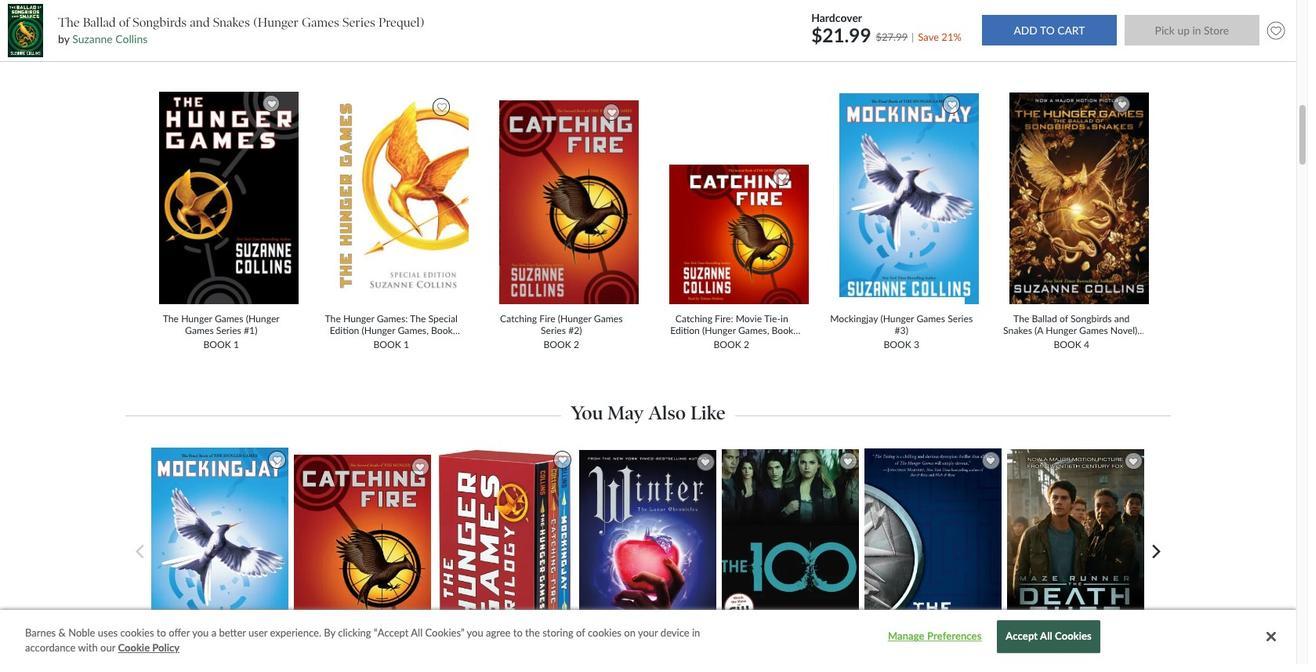 Task type: locate. For each thing, give the bounding box(es) containing it.
2 cookies from the left
[[588, 627, 622, 639]]

0 horizontal spatial all
[[411, 627, 423, 639]]

mockingjay
[[831, 313, 879, 325]]

snakes inside the ballad of songbirds and snakes (a hunger games novel): movie tie-in edition
[[1004, 325, 1033, 337]]

tie- left 4
[[1059, 337, 1075, 349]]

1 horizontal spatial movie
[[1030, 337, 1056, 349]]

snakes for (hunger
[[213, 15, 250, 30]]

the hunger games (hunger games series #1) book 1
[[163, 313, 280, 350]]

1 horizontal spatial catching fire (hunger games series #2) image
[[499, 99, 641, 305]]

1 you from the left
[[192, 627, 209, 639]]

all right accept
[[1041, 630, 1053, 643]]

book inside the hunger games: the special edition (hunger games, book one)
[[432, 325, 454, 337]]

the
[[58, 15, 80, 30], [163, 313, 179, 325], [325, 313, 341, 325], [411, 313, 427, 325], [1014, 313, 1030, 325]]

noble
[[68, 627, 95, 639]]

of inside the ballad of songbirds and snakes (hunger games series prequel) by suzanne collins
[[119, 15, 130, 30]]

and inside the ballad of songbirds and snakes (hunger games series prequel) by suzanne collins
[[190, 15, 210, 30]]

1 horizontal spatial cookies
[[588, 627, 622, 639]]

2 down #2)
[[574, 338, 580, 350]]

0 vertical spatial mockingjay (hunger games series #3) image
[[840, 92, 981, 305]]

1 vertical spatial snakes
[[1004, 325, 1033, 337]]

0 vertical spatial of
[[119, 15, 130, 30]]

1 horizontal spatial tie-
[[1059, 337, 1075, 349]]

0 vertical spatial in
[[781, 313, 789, 325]]

all inside button
[[1041, 630, 1053, 643]]

1 horizontal spatial you
[[467, 627, 484, 639]]

0 horizontal spatial mockingjay (hunger games series #3) image
[[149, 447, 291, 660]]

edition inside the hunger games: the special edition (hunger games, book one)
[[330, 325, 360, 337]]

1 horizontal spatial in
[[781, 313, 789, 325]]

manage preferences
[[888, 630, 982, 643]]

(hunger
[[253, 15, 299, 30], [246, 313, 280, 325], [559, 313, 592, 325], [881, 313, 915, 325], [362, 325, 396, 337], [703, 325, 736, 337]]

2 vertical spatial of
[[576, 627, 586, 639]]

1 horizontal spatial snakes
[[1004, 325, 1033, 337]]

accept
[[1006, 630, 1038, 643]]

1 book from the left
[[204, 338, 232, 350]]

the inside the ballad of songbirds and snakes (a hunger games novel): movie tie-in edition
[[1014, 313, 1030, 325]]

to
[[157, 627, 166, 639], [514, 627, 523, 639]]

games, down games:
[[398, 325, 429, 337]]

#1)
[[244, 325, 258, 337]]

series left prequel)
[[343, 15, 376, 30]]

and
[[190, 15, 210, 30], [1115, 313, 1131, 325]]

songbirds up 4
[[1072, 313, 1113, 325]]

by
[[324, 627, 336, 639]]

hunger inside the hunger games (hunger games series #1) book 1
[[182, 313, 213, 325]]

3
[[915, 338, 920, 350]]

0 horizontal spatial cookies
[[120, 627, 154, 639]]

$21.99
[[812, 23, 872, 46]]

of right storing
[[576, 627, 586, 639]]

the ballad of songbirds and snakes (a hunger games novel): movie tie-in edition
[[1004, 313, 1141, 349]]

catching fire: movie tie-in edition (hunger games, book two) link
[[660, 313, 804, 349]]

ballad up (a on the right
[[1033, 313, 1058, 325]]

book inside the catching fire (hunger games series #2) book 2
[[544, 338, 572, 350]]

catching left fire
[[501, 313, 538, 325]]

series
[[343, 15, 376, 30], [949, 313, 974, 325], [217, 325, 242, 337], [541, 325, 567, 337]]

#2)
[[569, 325, 583, 337]]

cookies
[[120, 627, 154, 639], [588, 627, 622, 639]]

the testing (the testing trilogy series #1) element
[[863, 448, 1008, 664]]

edition for catching
[[671, 325, 700, 337]]

a
[[211, 627, 217, 639]]

snakes inside the ballad of songbirds and snakes (hunger games series prequel) by suzanne collins
[[213, 15, 250, 30]]

of inside barnes & noble uses cookies to offer you a better user experience. by clicking "accept all cookies" you agree to the storing of cookies on your device in accordance with our
[[576, 627, 586, 639]]

games inside the mockingjay (hunger games series #3) book 3
[[917, 313, 946, 325]]

offer
[[169, 627, 190, 639]]

in right fire:
[[781, 313, 789, 325]]

book down the hunger games (hunger games series #1) link
[[204, 338, 232, 350]]

series inside the ballad of songbirds and snakes (hunger games series prequel) by suzanne collins
[[343, 15, 376, 30]]

and for (hunger
[[190, 15, 210, 30]]

by
[[58, 32, 70, 46]]

book down catching fire (hunger games series #2) link
[[544, 338, 572, 350]]

book
[[432, 325, 454, 337], [772, 325, 794, 337]]

1 horizontal spatial book
[[772, 325, 794, 337]]

1 down the hunger games (hunger games series #1) link
[[234, 338, 240, 350]]

edition inside 'catching fire: movie tie-in edition (hunger games, book two)'
[[671, 325, 700, 337]]

None submit
[[983, 15, 1118, 46], [1125, 15, 1260, 46], [983, 15, 1118, 46], [1125, 15, 1260, 46]]

hunger
[[182, 313, 213, 325], [344, 313, 375, 325], [1047, 325, 1078, 337]]

(hunger inside the hunger games: the special edition (hunger games, book one)
[[362, 325, 396, 337]]

and inside the ballad of songbirds and snakes (a hunger games novel): movie tie-in edition
[[1115, 313, 1131, 325]]

0 horizontal spatial snakes
[[213, 15, 250, 30]]

1 horizontal spatial and
[[1115, 313, 1131, 325]]

hunger for series
[[182, 313, 213, 325]]

cookies"
[[425, 627, 465, 639]]

book inside the hunger games (hunger games series #1) book 1
[[204, 338, 232, 350]]

book for special
[[432, 325, 454, 337]]

catching fire (hunger games series #2) link
[[490, 313, 634, 337]]

the hunger games (hunger games series #1) link
[[150, 313, 294, 337]]

1 horizontal spatial edition
[[671, 325, 700, 337]]

games inside the ballad of songbirds and snakes (a hunger games novel): movie tie-in edition
[[1080, 325, 1109, 337]]

book down fire:
[[714, 338, 742, 350]]

songbirds up collins
[[133, 15, 187, 30]]

series inside the hunger games (hunger games series #1) book 1
[[217, 325, 242, 337]]

songbirds inside the ballad of songbirds and snakes (hunger games series prequel) by suzanne collins
[[133, 15, 187, 30]]

catching inside the catching fire (hunger games series #2) book 2
[[501, 313, 538, 325]]

games
[[302, 15, 340, 30], [215, 313, 244, 325], [595, 313, 623, 325], [917, 313, 946, 325], [186, 325, 214, 337], [1080, 325, 1109, 337]]

series down fire
[[541, 325, 567, 337]]

section
[[113, 19, 1184, 38]]

0 horizontal spatial and
[[190, 15, 210, 30]]

1 vertical spatial ballad
[[1033, 313, 1058, 325]]

movie down (a on the right
[[1030, 337, 1056, 349]]

of up collins
[[119, 15, 130, 30]]

2 horizontal spatial of
[[1061, 313, 1069, 325]]

experience.
[[270, 627, 322, 639]]

book
[[204, 338, 232, 350], [374, 338, 402, 350], [544, 338, 572, 350], [714, 338, 742, 350], [885, 338, 912, 350], [1055, 338, 1083, 350]]

to up policy
[[157, 627, 166, 639]]

6 book from the left
[[1055, 338, 1083, 350]]

1 horizontal spatial all
[[1041, 630, 1053, 643]]

accept all cookies
[[1006, 630, 1092, 643]]

catching left fire:
[[676, 313, 713, 325]]

1 horizontal spatial 1
[[404, 338, 410, 350]]

songbirds inside the ballad of songbirds and snakes (a hunger games novel): movie tie-in edition
[[1072, 313, 1113, 325]]

movie
[[736, 313, 762, 325], [1030, 337, 1056, 349]]

5 book from the left
[[885, 338, 912, 350]]

preferences
[[928, 630, 982, 643]]

0 vertical spatial and
[[190, 15, 210, 30]]

cookies up the cookie
[[120, 627, 154, 639]]

mockingjay (hunger games series #3) link
[[831, 313, 974, 337]]

0 horizontal spatial movie
[[736, 313, 762, 325]]

to left the
[[514, 627, 523, 639]]

ballad inside the ballad of songbirds and snakes (hunger games series prequel) by suzanne collins
[[83, 15, 116, 30]]

0 vertical spatial movie
[[736, 313, 762, 325]]

and for (a
[[1115, 313, 1131, 325]]

0 horizontal spatial edition
[[330, 325, 360, 337]]

add
[[909, 310, 933, 323]]

3 book from the left
[[544, 338, 572, 350]]

2 right two)
[[745, 338, 750, 350]]

4 book from the left
[[714, 338, 742, 350]]

0 horizontal spatial games,
[[398, 325, 429, 337]]

of for (a
[[1061, 313, 1069, 325]]

1 book from the left
[[432, 325, 454, 337]]

0 vertical spatial tie-
[[765, 313, 781, 325]]

tie- right fire:
[[765, 313, 781, 325]]

you left agree
[[467, 627, 484, 639]]

tie- inside the ballad of songbirds and snakes (a hunger games novel): movie tie-in edition
[[1059, 337, 1075, 349]]

0 horizontal spatial hunger
[[182, 313, 213, 325]]

ballad inside the ballad of songbirds and snakes (a hunger games novel): movie tie-in edition
[[1033, 313, 1058, 325]]

catching inside 'catching fire: movie tie-in edition (hunger games, book two)'
[[676, 313, 713, 325]]

$27.99
[[876, 30, 908, 43]]

book for in
[[772, 325, 794, 337]]

snakes
[[213, 15, 250, 30], [1004, 325, 1033, 337]]

the testing (the testing trilogy series #1) image
[[863, 448, 1004, 660]]

the ballad of songbirds and snakes (a hunger games novel): movie tie-in edition image
[[1010, 91, 1151, 305]]

games, for 1
[[398, 325, 429, 337]]

series left #1)
[[217, 325, 242, 337]]

cookie
[[118, 642, 150, 654]]

fire:
[[715, 313, 734, 325]]

of
[[119, 15, 130, 30], [1061, 313, 1069, 325], [576, 627, 586, 639]]

1 horizontal spatial 2
[[745, 338, 750, 350]]

tie- inside 'catching fire: movie tie-in edition (hunger games, book two)'
[[765, 313, 781, 325]]

1 vertical spatial songbirds
[[1072, 313, 1113, 325]]

0 horizontal spatial ballad
[[83, 15, 116, 30]]

in inside 'catching fire: movie tie-in edition (hunger games, book two)'
[[781, 313, 789, 325]]

1 vertical spatial and
[[1115, 313, 1131, 325]]

1 horizontal spatial of
[[576, 627, 586, 639]]

book inside 'catching fire: movie tie-in edition (hunger games, book two)'
[[772, 325, 794, 337]]

the for games,
[[325, 313, 341, 325]]

0 horizontal spatial songbirds
[[133, 15, 187, 30]]

book 1
[[374, 338, 410, 350]]

1 horizontal spatial hunger
[[344, 313, 375, 325]]

movie inside 'catching fire: movie tie-in edition (hunger games, book two)'
[[736, 313, 762, 325]]

our
[[100, 642, 115, 654]]

barnes & noble uses cookies to offer you a better user experience. by clicking "accept all cookies" you agree to the storing of cookies on your device in accordance with our
[[25, 627, 701, 654]]

prequel)
[[379, 15, 425, 30]]

movie right fire:
[[736, 313, 762, 325]]

catching fire (hunger games series #2) book 2
[[501, 313, 623, 350]]

1 2 from the left
[[574, 338, 580, 350]]

$21.99 $27.99
[[812, 23, 908, 46]]

catching for fire:
[[676, 313, 713, 325]]

games, up two)
[[739, 325, 770, 337]]

0 horizontal spatial you
[[192, 627, 209, 639]]

you left a
[[192, 627, 209, 639]]

1 vertical spatial in
[[692, 627, 701, 639]]

0 vertical spatial songbirds
[[133, 15, 187, 30]]

all
[[411, 627, 423, 639], [1041, 630, 1053, 643]]

0 horizontal spatial 1
[[234, 338, 240, 350]]

1 catching from the left
[[501, 313, 538, 325]]

suzanne collins link
[[72, 32, 148, 46]]

2 to from the left
[[514, 627, 523, 639]]

0 horizontal spatial catching
[[501, 313, 538, 325]]

hardcover
[[812, 11, 863, 24]]

tie-
[[765, 313, 781, 325], [1059, 337, 1075, 349]]

1 horizontal spatial to
[[514, 627, 523, 639]]

0 horizontal spatial of
[[119, 15, 130, 30]]

2 horizontal spatial edition
[[1085, 337, 1115, 349]]

0 horizontal spatial to
[[157, 627, 166, 639]]

suzanne
[[72, 32, 113, 46]]

1 horizontal spatial ballad
[[1033, 313, 1058, 325]]

2
[[574, 338, 580, 350], [745, 338, 750, 350]]

cookies left on in the bottom left of the page
[[588, 627, 622, 639]]

fire
[[540, 313, 556, 325]]

in right device
[[692, 627, 701, 639]]

1 horizontal spatial catching
[[676, 313, 713, 325]]

1 right one)
[[404, 338, 410, 350]]

series right add
[[949, 313, 974, 325]]

0 horizontal spatial catching fire (hunger games series #2) image
[[292, 454, 433, 660]]

2 horizontal spatial hunger
[[1047, 325, 1078, 337]]

0 vertical spatial snakes
[[213, 15, 250, 30]]

the death cure (maze runner series #3) image
[[1006, 448, 1147, 660]]

barnes
[[25, 627, 56, 639]]

1 to from the left
[[157, 627, 166, 639]]

0 horizontal spatial 2
[[574, 338, 580, 350]]

ballad up 'suzanne'
[[83, 15, 116, 30]]

policy
[[152, 642, 180, 654]]

one)
[[382, 337, 402, 349]]

2 you from the left
[[467, 627, 484, 639]]

of inside the ballad of songbirds and snakes (a hunger games novel): movie tie-in edition
[[1061, 313, 1069, 325]]

hunger inside the hunger games: the special edition (hunger games, book one)
[[344, 313, 375, 325]]

0 horizontal spatial book
[[432, 325, 454, 337]]

1 horizontal spatial games,
[[739, 325, 770, 337]]

edition
[[330, 325, 360, 337], [671, 325, 700, 337], [1085, 337, 1115, 349]]

mockingjay (hunger games series #3) image
[[840, 92, 981, 305], [149, 447, 291, 660]]

0 horizontal spatial tie-
[[765, 313, 781, 325]]

4
[[1085, 338, 1091, 350]]

book left 4
[[1055, 338, 1083, 350]]

games inside the ballad of songbirds and snakes (hunger games series prequel) by suzanne collins
[[302, 15, 340, 30]]

of up book 4
[[1061, 313, 1069, 325]]

in
[[1075, 337, 1083, 349]]

songbirds for (a
[[1072, 313, 1113, 325]]

2 1 from the left
[[404, 338, 410, 350]]

1 horizontal spatial songbirds
[[1072, 313, 1113, 325]]

1 vertical spatial of
[[1061, 313, 1069, 325]]

0 horizontal spatial in
[[692, 627, 701, 639]]

catching fire (hunger games series #2) image
[[499, 99, 641, 305], [292, 454, 433, 660]]

two)
[[722, 337, 742, 349]]

1 vertical spatial tie-
[[1059, 337, 1075, 349]]

1 games, from the left
[[398, 325, 429, 337]]

0 vertical spatial ballad
[[83, 15, 116, 30]]

2 book from the left
[[772, 325, 794, 337]]

2 games, from the left
[[739, 325, 770, 337]]

book down games:
[[374, 338, 402, 350]]

games, inside the hunger games: the special edition (hunger games, book one)
[[398, 325, 429, 337]]

1 vertical spatial movie
[[1030, 337, 1056, 349]]

edition inside the ballad of songbirds and snakes (a hunger games novel): movie tie-in edition
[[1085, 337, 1115, 349]]

games:
[[377, 313, 408, 325]]

quick add
[[872, 310, 933, 323]]

"accept
[[374, 627, 409, 639]]

catching
[[501, 313, 538, 325], [676, 313, 713, 325]]

the inside the hunger games (hunger games series #1) book 1
[[163, 313, 179, 325]]

the inside the ballad of songbirds and snakes (hunger games series prequel) by suzanne collins
[[58, 15, 80, 30]]

2 catching from the left
[[676, 313, 713, 325]]

you
[[192, 627, 209, 639], [467, 627, 484, 639]]

(hunger inside the mockingjay (hunger games series #3) book 3
[[881, 313, 915, 325]]

1 1 from the left
[[234, 338, 240, 350]]

book down #3)
[[885, 338, 912, 350]]

movie inside the ballad of songbirds and snakes (a hunger games novel): movie tie-in edition
[[1030, 337, 1056, 349]]

1 vertical spatial mockingjay (hunger games series #3) image
[[149, 447, 291, 660]]

all right "accept
[[411, 627, 423, 639]]

games, inside 'catching fire: movie tie-in edition (hunger games, book two)'
[[739, 325, 770, 337]]

games,
[[398, 325, 429, 337], [739, 325, 770, 337]]



Task type: vqa. For each thing, say whether or not it's contained in the screenshot.
Add To Wishlist image
yes



Task type: describe. For each thing, give the bounding box(es) containing it.
uses
[[98, 627, 118, 639]]

collins
[[116, 32, 148, 46]]

novel):
[[1112, 325, 1141, 337]]

&
[[58, 627, 66, 639]]

0 vertical spatial catching fire (hunger games series #2) image
[[499, 99, 641, 305]]

accordance
[[25, 642, 76, 654]]

on
[[624, 627, 636, 639]]

the for games
[[58, 15, 80, 30]]

catching fire: movie tie-in edition (hunger games, book two) image
[[670, 164, 811, 305]]

mockingjay (hunger games series #3) book 3
[[831, 313, 974, 350]]

better
[[219, 627, 246, 639]]

(hunger inside 'catching fire: movie tie-in edition (hunger games, book two)'
[[703, 325, 736, 337]]

2 inside the catching fire (hunger games series #2) book 2
[[574, 338, 580, 350]]

cookies
[[1056, 630, 1092, 643]]

songbirds for (hunger
[[133, 15, 187, 30]]

book 2
[[714, 338, 750, 350]]

edition for the
[[330, 325, 360, 337]]

the ballad of songbirds and snakes (hunger games series prequel) by suzanne collins
[[58, 15, 425, 46]]

1 cookies from the left
[[120, 627, 154, 639]]

the hunger games: the special edition (hunger games, book one) image
[[329, 94, 470, 305]]

you may also like section
[[125, 397, 1172, 424]]

storing
[[543, 627, 574, 639]]

the hunger games: the special edition (hunger games, book one)
[[325, 313, 458, 349]]

ballad for (a
[[1033, 313, 1058, 325]]

agree
[[486, 627, 511, 639]]

book 4
[[1055, 338, 1091, 350]]

in inside barnes & noble uses cookies to offer you a better user experience. by clicking "accept all cookies" you agree to the storing of cookies on your device in accordance with our
[[692, 627, 701, 639]]

(hunger inside the catching fire (hunger games series #2) book 2
[[559, 313, 592, 325]]

accept all cookies button
[[998, 621, 1101, 654]]

you
[[571, 402, 603, 424]]

the for book
[[163, 313, 179, 325]]

add to wishlist image
[[1264, 18, 1290, 43]]

quick add button
[[846, 305, 959, 329]]

snakes for (a
[[1004, 325, 1033, 337]]

2 book from the left
[[374, 338, 402, 350]]

the hunger games: the special edition (hunger games, book one) link
[[320, 313, 464, 349]]

cookie policy
[[118, 642, 180, 654]]

the hunger games trilogy boxset (paperback classic collection) image
[[435, 447, 576, 660]]

clicking
[[338, 627, 371, 639]]

quick
[[872, 310, 907, 323]]

your
[[638, 627, 658, 639]]

cookie policy link
[[118, 641, 180, 656]]

hunger for edition
[[344, 313, 375, 325]]

catching for fire
[[501, 313, 538, 325]]

all inside barnes & noble uses cookies to offer you a better user experience. by clicking "accept all cookies" you agree to the storing of cookies on your device in accordance with our
[[411, 627, 423, 639]]

the death cure (maze runner series #3) element
[[1006, 448, 1151, 664]]

1 horizontal spatial mockingjay (hunger games series #3) image
[[840, 92, 981, 305]]

you may also like
[[571, 402, 726, 424]]

winter (lunar chronicles #4) image
[[578, 449, 719, 660]]

device
[[661, 627, 690, 639]]

the
[[526, 627, 540, 639]]

games inside the catching fire (hunger games series #2) book 2
[[595, 313, 623, 325]]

of for (hunger
[[119, 15, 130, 30]]

games, for 2
[[739, 325, 770, 337]]

manage preferences button
[[886, 622, 984, 653]]

1 vertical spatial catching fire (hunger games series #2) image
[[292, 454, 433, 660]]

(hunger inside the hunger games (hunger games series #1) book 1
[[246, 313, 280, 325]]

hunger inside the ballad of songbirds and snakes (a hunger games novel): movie tie-in edition
[[1047, 325, 1078, 337]]

the ballad of songbirds and snakes (a hunger games novel): movie tie-in edition link
[[1001, 313, 1144, 349]]

catching fire: movie tie-in edition (hunger games, book two)
[[671, 313, 794, 349]]

manage
[[888, 630, 925, 643]]

#3)
[[896, 325, 909, 337]]

(hunger inside the ballad of songbirds and snakes (hunger games series prequel) by suzanne collins
[[253, 15, 299, 30]]

2 2 from the left
[[745, 338, 750, 350]]

the for hunger
[[1014, 313, 1030, 325]]

book inside the mockingjay (hunger games series #3) book 3
[[885, 338, 912, 350]]

like
[[691, 402, 726, 424]]

save 21%
[[919, 30, 962, 43]]

with
[[78, 642, 98, 654]]

series inside the mockingjay (hunger games series #3) book 3
[[949, 313, 974, 325]]

also
[[649, 402, 686, 424]]

ballad for (hunger
[[83, 15, 116, 30]]

series inside the catching fire (hunger games series #2) book 2
[[541, 325, 567, 337]]

user
[[249, 627, 268, 639]]

may
[[608, 402, 644, 424]]

privacy alert dialog
[[0, 610, 1297, 664]]

(a
[[1036, 325, 1044, 337]]

the 100 (the 100 series #1) image
[[720, 448, 861, 660]]

special
[[429, 313, 458, 325]]

the ballad of songbirds and snakes (hunger games series prequel) image
[[8, 4, 43, 57]]

1 inside the hunger games (hunger games series #1) book 1
[[234, 338, 240, 350]]

the hunger games (hunger games series #1) image
[[159, 91, 300, 305]]



